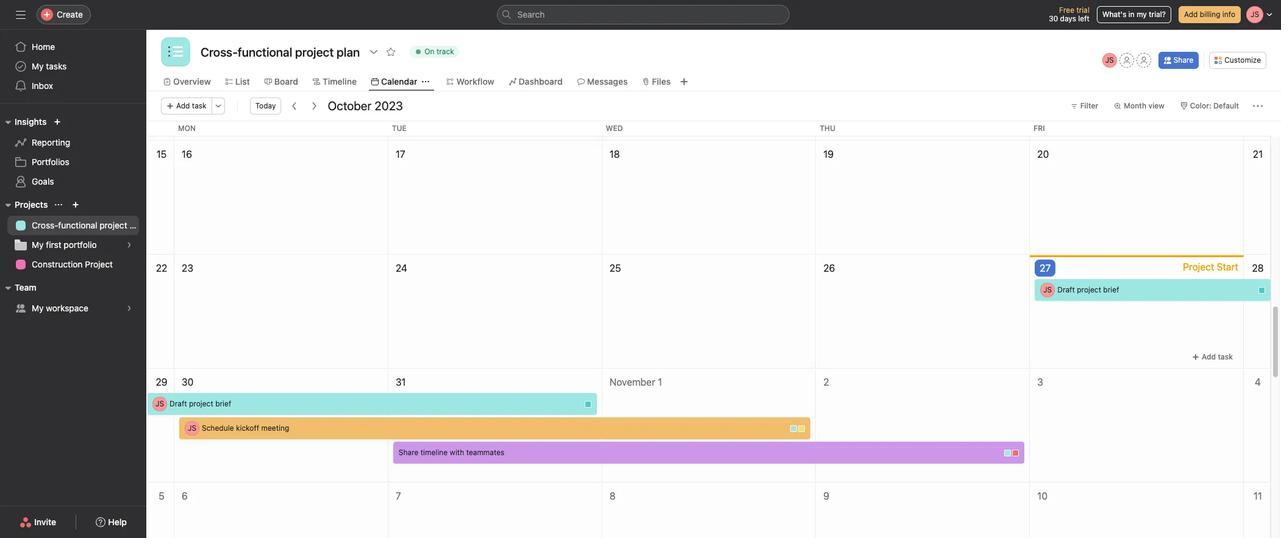 Task type: locate. For each thing, give the bounding box(es) containing it.
customize
[[1225, 56, 1261, 65]]

my workspace
[[32, 303, 88, 313]]

projects element
[[0, 194, 146, 277]]

0 vertical spatial 30
[[1049, 14, 1058, 23]]

1 vertical spatial my
[[32, 240, 44, 250]]

1 horizontal spatial add task
[[1202, 353, 1233, 362]]

draft
[[1058, 285, 1075, 295], [170, 399, 187, 409]]

0 horizontal spatial draft project brief
[[170, 399, 231, 409]]

inbox
[[32, 81, 53, 91]]

first
[[46, 240, 61, 250]]

november 1
[[610, 377, 662, 388]]

files link
[[642, 75, 671, 88]]

0 horizontal spatial add
[[176, 101, 190, 110]]

dashboard link
[[509, 75, 563, 88]]

1 vertical spatial project
[[1077, 285, 1102, 295]]

insights element
[[0, 111, 146, 194]]

construction project
[[32, 259, 113, 270]]

insights button
[[0, 115, 47, 129]]

share inside button
[[1174, 56, 1194, 65]]

schedule kickoff meeting
[[202, 424, 289, 433]]

js
[[1106, 56, 1114, 65], [1044, 285, 1052, 295], [155, 399, 164, 409], [188, 424, 196, 433]]

in
[[1129, 10, 1135, 19]]

month view button
[[1109, 98, 1170, 115]]

30 left days
[[1049, 14, 1058, 23]]

1 vertical spatial add task button
[[1187, 349, 1239, 366]]

0 horizontal spatial brief
[[215, 399, 231, 409]]

1 horizontal spatial draft project brief
[[1058, 285, 1119, 295]]

1
[[658, 377, 662, 388]]

0 horizontal spatial task
[[192, 101, 207, 110]]

list link
[[226, 75, 250, 88]]

global element
[[0, 30, 146, 103]]

my inside the global element
[[32, 61, 44, 71]]

add task for bottommost add task button
[[1202, 353, 1233, 362]]

0 vertical spatial draft
[[1058, 285, 1075, 295]]

timeline link
[[313, 75, 357, 88]]

3 my from the top
[[32, 303, 44, 313]]

list image
[[168, 45, 183, 59]]

1 vertical spatial add
[[176, 101, 190, 110]]

1 horizontal spatial more actions image
[[1253, 101, 1263, 111]]

what's in my trial?
[[1103, 10, 1166, 19]]

0 horizontal spatial project
[[100, 220, 127, 231]]

None text field
[[198, 41, 363, 63]]

1 horizontal spatial task
[[1218, 353, 1233, 362]]

2 horizontal spatial add
[[1202, 353, 1216, 362]]

my inside projects element
[[32, 240, 44, 250]]

trial?
[[1149, 10, 1166, 19]]

mon
[[178, 124, 196, 133]]

task
[[192, 101, 207, 110], [1218, 353, 1233, 362]]

goals
[[32, 176, 54, 187]]

see details, my first portfolio image
[[126, 242, 133, 249]]

search list box
[[497, 5, 790, 24]]

board link
[[265, 75, 298, 88]]

2 horizontal spatial project
[[1077, 285, 1102, 295]]

share timeline with teammates
[[399, 448, 505, 457]]

js inside button
[[1106, 56, 1114, 65]]

next month image
[[309, 101, 319, 111]]

october 2023
[[328, 99, 403, 113]]

18
[[610, 149, 620, 160]]

1 horizontal spatial 30
[[1049, 14, 1058, 23]]

my tasks link
[[7, 57, 139, 76]]

0 vertical spatial brief
[[1104, 285, 1119, 295]]

task for the left add task button
[[192, 101, 207, 110]]

0 horizontal spatial add task
[[176, 101, 207, 110]]

0 vertical spatial add task
[[176, 101, 207, 110]]

add
[[1184, 10, 1198, 19], [176, 101, 190, 110], [1202, 353, 1216, 362]]

my for my tasks
[[32, 61, 44, 71]]

share
[[1174, 56, 1194, 65], [399, 448, 419, 457]]

add for the left add task button
[[176, 101, 190, 110]]

23
[[182, 263, 193, 274]]

project down portfolio
[[85, 259, 113, 270]]

24
[[396, 263, 407, 274]]

brief
[[1104, 285, 1119, 295], [215, 399, 231, 409]]

1 vertical spatial brief
[[215, 399, 231, 409]]

track
[[437, 47, 454, 56]]

29
[[156, 377, 167, 388]]

color: default button
[[1175, 98, 1245, 115]]

js down what's
[[1106, 56, 1114, 65]]

1 horizontal spatial draft
[[1058, 285, 1075, 295]]

share up color:
[[1174, 56, 1194, 65]]

my down "team"
[[32, 303, 44, 313]]

0 vertical spatial add
[[1184, 10, 1198, 19]]

project
[[100, 220, 127, 231], [1077, 285, 1102, 295], [189, 399, 213, 409]]

calendar
[[381, 76, 417, 87]]

my inside 'link'
[[32, 303, 44, 313]]

workflow
[[456, 76, 494, 87]]

november
[[610, 377, 655, 388]]

project left start
[[1183, 262, 1215, 273]]

with
[[450, 448, 464, 457]]

0 vertical spatial my
[[32, 61, 44, 71]]

my first portfolio link
[[7, 235, 139, 255]]

30 inside free trial 30 days left
[[1049, 14, 1058, 23]]

invite
[[34, 517, 56, 528]]

1 vertical spatial share
[[399, 448, 419, 457]]

more actions image
[[1253, 101, 1263, 111], [214, 102, 222, 110]]

19
[[824, 149, 834, 160]]

project
[[85, 259, 113, 270], [1183, 262, 1215, 273]]

portfolios link
[[7, 152, 139, 172]]

add for bottommost add task button
[[1202, 353, 1216, 362]]

2 vertical spatial add
[[1202, 353, 1216, 362]]

workspace
[[46, 303, 88, 313]]

team button
[[0, 281, 36, 295]]

add to starred image
[[386, 47, 396, 57]]

0 vertical spatial share
[[1174, 56, 1194, 65]]

messages link
[[577, 75, 628, 88]]

my left first
[[32, 240, 44, 250]]

2 vertical spatial project
[[189, 399, 213, 409]]

month view
[[1124, 101, 1165, 110]]

wed
[[606, 124, 623, 133]]

my for my first portfolio
[[32, 240, 44, 250]]

1 vertical spatial add task
[[1202, 353, 1233, 362]]

1 vertical spatial task
[[1218, 353, 1233, 362]]

30 right 29
[[182, 377, 194, 388]]

previous month image
[[290, 101, 300, 111]]

add task
[[176, 101, 207, 110], [1202, 353, 1233, 362]]

home
[[32, 41, 55, 52]]

color: default
[[1190, 101, 1239, 110]]

0 vertical spatial task
[[192, 101, 207, 110]]

insights
[[15, 116, 47, 127]]

25
[[610, 263, 621, 274]]

1 vertical spatial draft project brief
[[170, 399, 231, 409]]

0 vertical spatial add task button
[[161, 98, 212, 115]]

1 my from the top
[[32, 61, 44, 71]]

share left timeline
[[399, 448, 419, 457]]

on track button
[[405, 43, 465, 60]]

1 vertical spatial draft
[[170, 399, 187, 409]]

trial
[[1077, 5, 1090, 15]]

1 horizontal spatial brief
[[1104, 285, 1119, 295]]

task for bottommost add task button
[[1218, 353, 1233, 362]]

1 horizontal spatial add task button
[[1187, 349, 1239, 366]]

add task button
[[161, 98, 212, 115], [1187, 349, 1239, 366]]

9
[[824, 491, 830, 502]]

invite button
[[12, 512, 64, 534]]

cross-functional project plan link
[[7, 216, 146, 235]]

0 horizontal spatial share
[[399, 448, 419, 457]]

show options, current sort, top image
[[55, 201, 62, 209]]

overview link
[[163, 75, 211, 88]]

1 horizontal spatial project
[[189, 399, 213, 409]]

default
[[1214, 101, 1239, 110]]

schedule
[[202, 424, 234, 433]]

1 vertical spatial 30
[[182, 377, 194, 388]]

calendar link
[[371, 75, 417, 88]]

1 horizontal spatial share
[[1174, 56, 1194, 65]]

customize button
[[1210, 52, 1267, 69]]

2 vertical spatial my
[[32, 303, 44, 313]]

2 my from the top
[[32, 240, 44, 250]]

draft project brief
[[1058, 285, 1119, 295], [170, 399, 231, 409]]

create
[[57, 9, 83, 20]]

my left tasks
[[32, 61, 44, 71]]



Task type: describe. For each thing, give the bounding box(es) containing it.
15
[[157, 149, 167, 160]]

projects
[[15, 199, 48, 210]]

fri
[[1034, 124, 1045, 133]]

0 vertical spatial project
[[100, 220, 127, 231]]

6
[[182, 491, 188, 502]]

16
[[182, 149, 192, 160]]

3
[[1038, 377, 1044, 388]]

messages
[[587, 76, 628, 87]]

cross-functional project plan
[[32, 220, 146, 231]]

my workspace link
[[7, 299, 139, 318]]

kickoff
[[236, 424, 259, 433]]

2
[[824, 377, 829, 388]]

8
[[610, 491, 616, 502]]

color:
[[1190, 101, 1212, 110]]

teammates
[[466, 448, 505, 457]]

add task for the left add task button
[[176, 101, 207, 110]]

days
[[1060, 14, 1076, 23]]

on
[[425, 47, 435, 56]]

my
[[1137, 10, 1147, 19]]

add tab image
[[679, 77, 689, 87]]

0 vertical spatial draft project brief
[[1058, 285, 1119, 295]]

filter button
[[1065, 98, 1104, 115]]

workflow link
[[447, 75, 494, 88]]

view
[[1149, 101, 1165, 110]]

js left the schedule
[[188, 424, 196, 433]]

team
[[15, 282, 36, 293]]

js button
[[1103, 53, 1117, 68]]

add billing info button
[[1179, 6, 1241, 23]]

timeline
[[421, 448, 448, 457]]

projects button
[[0, 198, 48, 212]]

js down '27'
[[1044, 285, 1052, 295]]

0 horizontal spatial 30
[[182, 377, 194, 388]]

4
[[1255, 377, 1261, 388]]

info
[[1223, 10, 1236, 19]]

october
[[328, 99, 372, 113]]

0 horizontal spatial project
[[85, 259, 113, 270]]

construction
[[32, 259, 83, 270]]

search
[[518, 9, 545, 20]]

what's
[[1103, 10, 1127, 19]]

left
[[1079, 14, 1090, 23]]

show options image
[[369, 47, 379, 57]]

see details, my workspace image
[[126, 305, 133, 312]]

thu
[[820, 124, 836, 133]]

board
[[274, 76, 298, 87]]

portfolios
[[32, 157, 69, 167]]

tab actions image
[[422, 78, 430, 85]]

teams element
[[0, 277, 146, 321]]

files
[[652, 76, 671, 87]]

free trial 30 days left
[[1049, 5, 1090, 23]]

5
[[159, 491, 165, 502]]

month
[[1124, 101, 1147, 110]]

1 horizontal spatial add
[[1184, 10, 1198, 19]]

billing
[[1200, 10, 1221, 19]]

17
[[396, 149, 405, 160]]

22
[[156, 263, 167, 274]]

0 horizontal spatial draft
[[170, 399, 187, 409]]

share for share timeline with teammates
[[399, 448, 419, 457]]

1 horizontal spatial project
[[1183, 262, 1215, 273]]

tue
[[392, 124, 407, 133]]

hide sidebar image
[[16, 10, 26, 20]]

what's in my trial? button
[[1097, 6, 1172, 23]]

js down 29
[[155, 399, 164, 409]]

dashboard
[[519, 76, 563, 87]]

add billing info
[[1184, 10, 1236, 19]]

on track
[[425, 47, 454, 56]]

31
[[396, 377, 406, 388]]

create button
[[37, 5, 91, 24]]

7
[[396, 491, 401, 502]]

new project or portfolio image
[[72, 201, 80, 209]]

today button
[[250, 98, 281, 115]]

list
[[235, 76, 250, 87]]

new image
[[54, 118, 61, 126]]

timeline
[[323, 76, 357, 87]]

filter
[[1081, 101, 1099, 110]]

reporting link
[[7, 133, 139, 152]]

my first portfolio
[[32, 240, 97, 250]]

functional
[[58, 220, 97, 231]]

home link
[[7, 37, 139, 57]]

0 horizontal spatial add task button
[[161, 98, 212, 115]]

meeting
[[261, 424, 289, 433]]

my for my workspace
[[32, 303, 44, 313]]

help
[[108, 517, 127, 528]]

goals link
[[7, 172, 139, 192]]

share for share
[[1174, 56, 1194, 65]]

0 horizontal spatial more actions image
[[214, 102, 222, 110]]

11
[[1254, 491, 1263, 502]]

inbox link
[[7, 76, 139, 96]]

10
[[1038, 491, 1048, 502]]

28
[[1252, 263, 1264, 274]]

overview
[[173, 76, 211, 87]]

free
[[1059, 5, 1075, 15]]



Task type: vqa. For each thing, say whether or not it's contained in the screenshot.
Set corresponding to Pre-
no



